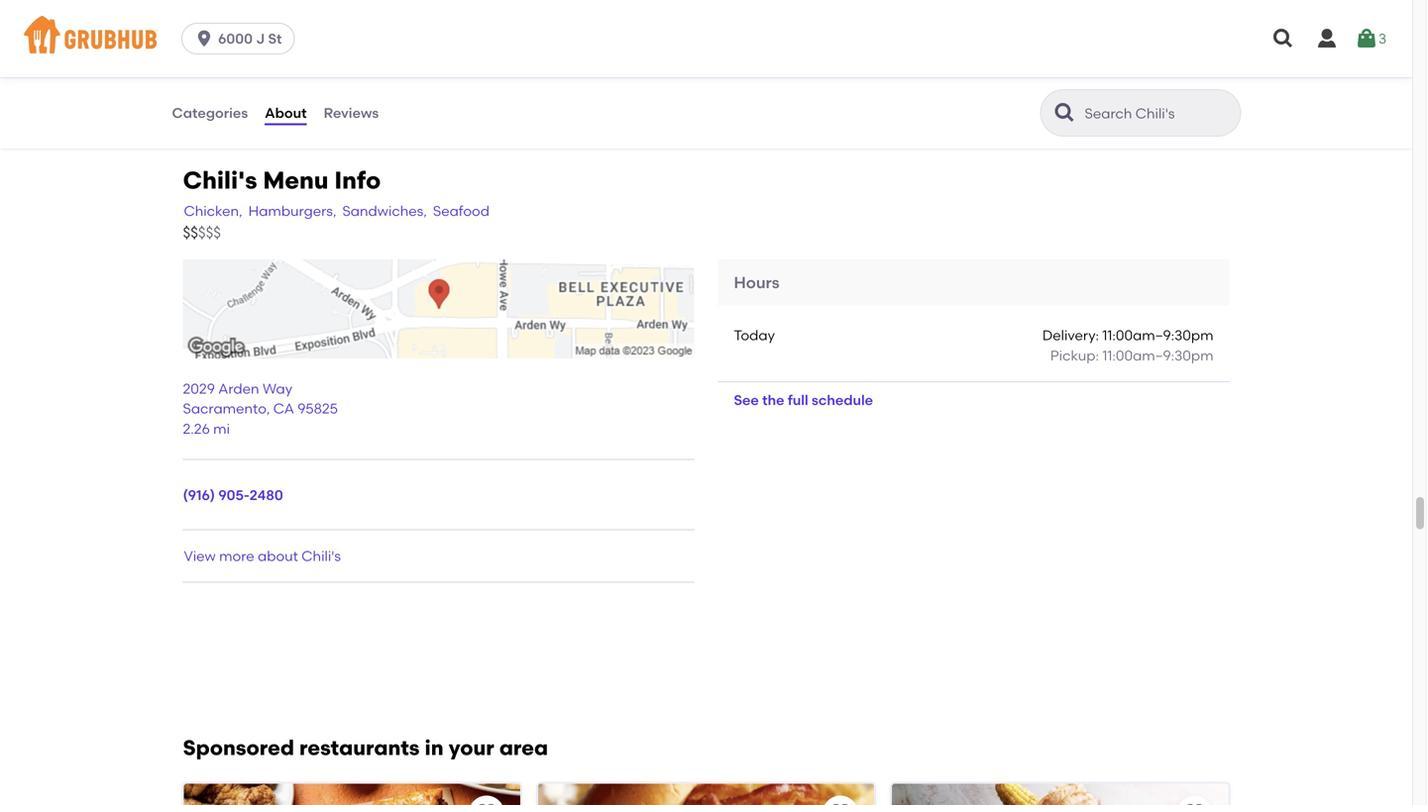 Task type: vqa. For each thing, say whether or not it's contained in the screenshot.
&
yes



Task type: describe. For each thing, give the bounding box(es) containing it.
save this restaurant image for bj's restaurant & brewhouse logo
[[829, 802, 853, 806]]

save this restaurant button for it's just wings logo
[[469, 797, 504, 806]]

bj's restaurant & brewhouse logo image
[[538, 785, 874, 806]]

see
[[734, 392, 759, 409]]

chicken, hamburgers, sandwiches, seafood
[[184, 203, 490, 220]]

3
[[1379, 30, 1387, 47]]

hamburgers, button
[[247, 200, 337, 222]]

arden
[[218, 381, 259, 397]]

mi
[[213, 421, 230, 438]]

reviews button
[[323, 77, 380, 149]]

6000
[[218, 30, 253, 47]]

sandwiches,
[[342, 203, 427, 220]]

schedule
[[812, 392, 873, 409]]

svg image for 6000 j st
[[194, 29, 214, 49]]

see the full schedule
[[734, 392, 873, 409]]

salads,
[[171, 42, 220, 58]]

about
[[265, 104, 307, 121]]

info
[[334, 166, 381, 195]]

3 button
[[1355, 21, 1387, 57]]

salads, soups & chili
[[171, 42, 278, 79]]

save this restaurant button for joe's crab shack logo
[[1177, 797, 1213, 806]]

hamburgers,
[[248, 203, 337, 220]]

restaurants
[[299, 736, 420, 761]]

sandwiches, button
[[341, 200, 428, 222]]

1 svg image from the left
[[1272, 27, 1296, 51]]

sacramento
[[183, 401, 266, 418]]

way
[[263, 381, 292, 397]]

joe's crab shack logo image
[[892, 785, 1229, 806]]

chili's menu info
[[183, 166, 381, 195]]

2029
[[183, 381, 215, 397]]

(916) 905-2480 button
[[183, 486, 283, 506]]

2480
[[250, 487, 283, 504]]

delivery: 11:00am–9:30pm
[[1043, 327, 1214, 344]]

reviews
[[324, 104, 379, 121]]

$$$$$
[[183, 224, 221, 242]]

0 vertical spatial chili's
[[183, 166, 257, 195]]

categories button
[[171, 77, 249, 149]]

st
[[268, 30, 282, 47]]

2029 arden way sacramento , ca 95825 2.26 mi
[[183, 381, 338, 438]]

soups
[[223, 42, 264, 58]]

,
[[266, 401, 270, 418]]



Task type: locate. For each thing, give the bounding box(es) containing it.
(916)
[[183, 487, 215, 504]]

svg image for 3
[[1355, 27, 1379, 51]]

0 vertical spatial 11:00am–9:30pm
[[1103, 327, 1214, 344]]

2.26
[[183, 421, 210, 438]]

95825
[[298, 401, 338, 418]]

sponsored
[[183, 736, 294, 761]]

tab
[[163, 0, 303, 24]]

2 11:00am–9:30pm from the top
[[1103, 347, 1214, 364]]

save this restaurant image for joe's crab shack logo
[[1183, 802, 1207, 806]]

11:00am–9:30pm up pickup: 11:00am–9:30pm
[[1103, 327, 1214, 344]]

1 horizontal spatial chili's
[[302, 548, 341, 565]]

hours
[[734, 273, 780, 293]]

in
[[425, 736, 444, 761]]

0 horizontal spatial svg image
[[1272, 27, 1296, 51]]

6000 j st
[[218, 30, 282, 47]]

svg image inside 3 button
[[1355, 27, 1379, 51]]

1 horizontal spatial save this restaurant button
[[823, 797, 859, 806]]

svg image
[[1272, 27, 1296, 51], [1315, 27, 1339, 51]]

3 save this restaurant image from the left
[[1183, 802, 1207, 806]]

$$
[[183, 224, 198, 242]]

1 vertical spatial 11:00am–9:30pm
[[1103, 347, 1214, 364]]

0 horizontal spatial save this restaurant image
[[475, 802, 498, 806]]

view
[[184, 548, 216, 565]]

2 svg image from the left
[[1315, 27, 1339, 51]]

1 vertical spatial chili's
[[302, 548, 341, 565]]

11:00am–9:30pm
[[1103, 327, 1214, 344], [1103, 347, 1214, 364]]

ca
[[273, 401, 294, 418]]

full
[[788, 392, 809, 409]]

sponsored restaurants in your area
[[183, 736, 548, 761]]

save this restaurant image for it's just wings logo
[[475, 802, 498, 806]]

area
[[499, 736, 548, 761]]

today
[[734, 327, 775, 344]]

seafood button
[[432, 200, 491, 222]]

0 horizontal spatial save this restaurant button
[[469, 797, 504, 806]]

see the full schedule button
[[718, 383, 889, 419]]

categories
[[172, 104, 248, 121]]

1 horizontal spatial svg image
[[1315, 27, 1339, 51]]

chicken,
[[184, 203, 243, 220]]

1 save this restaurant image from the left
[[475, 802, 498, 806]]

seafood
[[433, 203, 490, 220]]

6000 j st button
[[182, 23, 303, 55]]

0 horizontal spatial svg image
[[194, 29, 214, 49]]

Search Chili's search field
[[1083, 104, 1235, 123]]

your
[[449, 736, 494, 761]]

chili
[[171, 62, 201, 79]]

0 horizontal spatial chili's
[[183, 166, 257, 195]]

2 horizontal spatial save this restaurant image
[[1183, 802, 1207, 806]]

save this restaurant image
[[475, 802, 498, 806], [829, 802, 853, 806], [1183, 802, 1207, 806]]

905-
[[218, 487, 250, 504]]

svg image
[[1355, 27, 1379, 51], [194, 29, 214, 49]]

11:00am–9:30pm for delivery: 11:00am–9:30pm
[[1103, 327, 1214, 344]]

11:00am–9:30pm for pickup: 11:00am–9:30pm
[[1103, 347, 1214, 364]]

pickup: 11:00am–9:30pm
[[1051, 347, 1214, 364]]

2 horizontal spatial save this restaurant button
[[1177, 797, 1213, 806]]

3 save this restaurant button from the left
[[1177, 797, 1213, 806]]

menu
[[263, 166, 329, 195]]

11:00am–9:30pm down delivery: 11:00am–9:30pm
[[1103, 347, 1214, 364]]

search icon image
[[1053, 101, 1077, 125]]

j
[[256, 30, 265, 47]]

2 save this restaurant image from the left
[[829, 802, 853, 806]]

more
[[219, 548, 254, 565]]

delivery:
[[1043, 327, 1099, 344]]

1 horizontal spatial save this restaurant image
[[829, 802, 853, 806]]

it's just wings logo image
[[184, 785, 520, 806]]

view more about chili's
[[184, 548, 341, 565]]

2 save this restaurant button from the left
[[823, 797, 859, 806]]

1 11:00am–9:30pm from the top
[[1103, 327, 1214, 344]]

chili's
[[183, 166, 257, 195], [302, 548, 341, 565]]

pickup:
[[1051, 347, 1099, 364]]

chicken, button
[[183, 200, 244, 222]]

main navigation navigation
[[0, 0, 1413, 77]]

about button
[[264, 77, 308, 149]]

about
[[258, 548, 298, 565]]

save this restaurant button
[[469, 797, 504, 806], [823, 797, 859, 806], [1177, 797, 1213, 806]]

chili's right about
[[302, 548, 341, 565]]

svg image inside 6000 j st button
[[194, 29, 214, 49]]

(916) 905-2480
[[183, 487, 283, 504]]

1 save this restaurant button from the left
[[469, 797, 504, 806]]

&
[[268, 42, 278, 58]]

chili's up chicken,
[[183, 166, 257, 195]]

save this restaurant button for bj's restaurant & brewhouse logo
[[823, 797, 859, 806]]

1 horizontal spatial svg image
[[1355, 27, 1379, 51]]

the
[[762, 392, 785, 409]]



